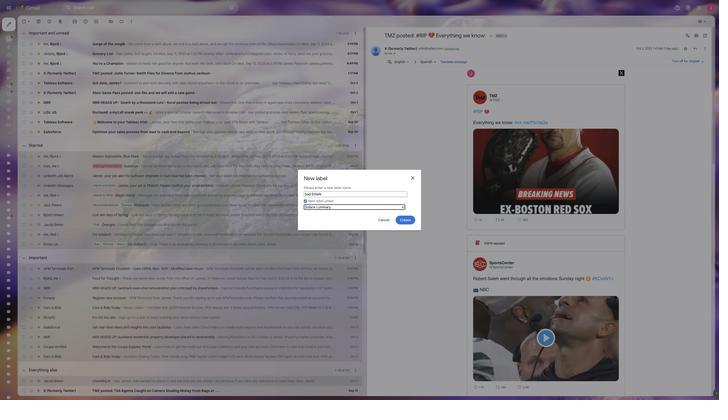 Task type: describe. For each thing, give the bounding box(es) containing it.
starred tab panel
[[18, 137, 456, 249]]

2 inside me , mail 2
[[57, 233, 59, 237]]

the left the idols.
[[200, 61, 205, 66]]

0 horizontal spatial 1994
[[161, 355, 169, 359]]

0 horizontal spatial data
[[180, 81, 187, 85]]

oct for nbr heads up: auckland residential property developer placed in receivership
[[351, 336, 356, 339]]

or inside "everything else" tab panel
[[275, 379, 278, 384]]

or inside starred tab panel
[[355, 233, 358, 237]]

a right as
[[405, 345, 407, 350]]

1 vertical spatial |
[[301, 120, 302, 124]]

linkedin for linkedin job alerts
[[44, 174, 57, 178]]

0 vertical spatial and
[[203, 164, 210, 169]]

apm for apm terminals elizabeth - gate open, mon. 10/9 - modified gate hours -
[[92, 267, 100, 271]]

gentrack
[[118, 286, 132, 291]]

for right matches
[[253, 174, 258, 178]]

and right cash
[[170, 130, 177, 134]]

on right laughs.
[[153, 52, 158, 56]]

1 spring from the left
[[118, 213, 128, 217]]

2 important according to google magic., sent to my address switch from the top
[[36, 242, 41, 247]]

tmz for tmz posted: tsa agents caught on camera stealing money from bags at ... - ‌ ‌ ‌ ‌ ‌ ‌ ‌ ‌ ‌ ‌ ‌ ‌ ‌ ‌ ‌ ‌ ‌ ‌ ‌ ‌ ‌ ‌ ‌ ‌ ‌ ‌ ‌ ‌ ‌ ‌ ‌ ‌ ‌ ‌ ‌ ‌ ‌ ‌ ‌ ‌ ‌ ‌ ‌ ‌ ‌ ‌ ‌ ‌ ‌ ‌ ‌ ‌ ‌ ‌ ‌ ‌ ‌ ‌ ‌ ‌ ‌ ‌ ‌ ‌ ‌ ‌ ‌ ‌ ‌ ‌ ‌ ‌ ‌ ‌ ‌ ‌ ‌ ‌ ‌ ‌ ‌ ‌ ‌ ‌ ‌ ‌ ‌ ‌ ‌ ‌ ‌ ‌ ‌ ‌ ‌ ‌ ‌ ‌ ‌ ‌ ‌
[[92, 389, 100, 394]]

monsters
[[401, 277, 415, 281]]

a right enclosed: on the left top of the page
[[110, 110, 112, 115]]

everything for everything we know: tmz.me/pfcvaqa
[[474, 120, 494, 125]]

0 horizontal spatial delivered
[[159, 193, 174, 198]]

30 for alerts and notifs james, your pin is 782820. please confirm your email address -
[[355, 184, 358, 188]]

lost are days of spring - lost are days of spring you sighed and let me in keep the beast inside shackled within my hide screaming out too late losing to my hate grew together with your skin and paced the trails of sin
[[92, 213, 430, 217]]

brought
[[164, 223, 176, 227]]

1 vertical spatial label
[[334, 186, 342, 190]]

went
[[500, 276, 510, 281]]

late inside starred tab panel
[[309, 213, 314, 217]]

25 row from the top
[[18, 303, 445, 313]]

(formerly for tmz posted: tsa agents caught on camera stealing money from bags at ... - ‌ ‌ ‌ ‌ ‌ ‌ ‌ ‌ ‌ ‌ ‌ ‌ ‌ ‌ ‌ ‌ ‌ ‌ ‌ ‌ ‌ ‌ ‌ ‌ ‌ ‌ ‌ ‌ ‌ ‌ ‌ ‌ ‌ ‌ ‌ ‌ ‌ ‌ ‌ ‌ ‌ ‌ ‌ ‌ ‌ ‌ ‌ ‌ ‌ ‌ ‌ ‌ ‌ ‌ ‌ ‌ ‌ ‌ ‌ ‌ ‌ ‌ ‌ ‌ ‌ ‌ ‌ ‌ ‌ ‌ ‌ ‌ ‌ ‌ ‌ ‌ ‌ ‌ ‌ ‌ ‌ ‌ ‌ ‌ ‌ ‌ ‌ ‌ ‌ ‌ ‌ ‌ ‌ ‌ ‌ ‌ ‌ ‌ ‌ ‌ ‌
[[47, 389, 62, 394]]

like image
[[518, 218, 522, 223]]

know: for everything we know: tmz.me/pfcvaqa
[[502, 120, 514, 125]]

bids down register
[[104, 306, 110, 310]]

your right visualize
[[326, 326, 333, 330]]

for:
[[685, 59, 689, 63]]

1 them from the left
[[159, 164, 167, 169]]

and inside alerts and notifs james, your pin is 782820. please confirm your email address -
[[102, 184, 107, 188]]

important according to google magic., sent only to me switch for welcome to the coupa supplier portal - learn how to get the most out of coupa's platform and your new account. click here to view this email in your browser. welcome to the coupa supplier portal! as a valued supplier, we are excited to
[[36, 345, 41, 350]]

1 horizontal spatial james
[[349, 42, 359, 46]]

oct 2 inside "everything else" tab panel
[[351, 380, 358, 383]]

2 horizontal spatial by
[[326, 296, 330, 301]]

2 supplier from the left
[[375, 345, 388, 350]]

not for to
[[168, 164, 173, 169]]

shareholders
[[198, 286, 218, 291]]

10/9
[[161, 267, 168, 271]]

settings image
[[686, 5, 692, 11]]

1 engineer from the left
[[146, 174, 159, 178]]

trial!
[[140, 120, 148, 124]]

0 vertical spatial log
[[346, 81, 352, 85]]

valued
[[407, 345, 418, 350]]

important for important and unread
[[29, 31, 47, 36]]

it.
[[343, 81, 346, 85]]

1 horizontal spatial view
[[282, 110, 289, 115]]

aug 16
[[349, 243, 358, 246]]

1 supplier from the left
[[129, 345, 141, 350]]

jer
[[352, 52, 357, 56]]

aug 30 for jack
[[349, 204, 358, 207]]

tmz's avatar image
[[474, 91, 487, 104]]

2 inside bjord , me 2
[[59, 277, 61, 281]]

write
[[106, 194, 113, 197]]

2 engineer from the left
[[273, 174, 287, 178]]

oct for enclosed: a mylidl sneak peek
[[351, 111, 356, 114]]

32 ﻿͏ from the left
[[249, 316, 249, 320]]

2 software from the left
[[258, 174, 272, 178]]

2 easily from the left
[[470, 326, 479, 330]]

1 jack from the left
[[44, 203, 51, 208]]

is right profit
[[381, 154, 383, 159]]

oct 1 for enclosed: a mylidl sneak peek
[[351, 111, 358, 114]]

how left the get
[[165, 345, 171, 350]]

19 row from the top
[[18, 230, 425, 240]]

criticised
[[178, 286, 192, 291]]

19 ﻿͏ from the left
[[238, 316, 238, 320]]

keep
[[207, 213, 215, 217]]

2 horizontal spatial get
[[282, 120, 287, 124]]

everything else tab panel
[[18, 362, 362, 401]]

5:19 pm
[[348, 42, 358, 46]]

even inside important and unread tab panel
[[192, 61, 199, 66]]

1 vertical spatial umlaut
[[53, 213, 64, 217]]

of right gorge
[[104, 42, 107, 46]]

0 vertical spatial view
[[294, 81, 301, 85]]

2 helps from the left
[[454, 326, 463, 330]]

oct 2, 2023, 1:47 am (1 day ago) cell
[[637, 46, 679, 51]]

for right thanks
[[386, 61, 390, 66]]

confirm inside starred tab panel
[[171, 184, 183, 188]]

11 ﻿͏ from the left
[[231, 316, 231, 320]]

31 ﻿͏ from the left
[[248, 316, 248, 320]]

1 vertical spatial by
[[193, 286, 197, 291]]

2 sport from the left
[[415, 355, 423, 359]]

food
[[92, 277, 100, 281]]

33 ﻿͏ from the left
[[250, 316, 250, 320]]

how inside "everything else" tab panel
[[183, 379, 190, 384]]

- left the address
[[112, 233, 114, 237]]

in left keep
[[203, 213, 206, 217]]

- right "portal"
[[152, 345, 154, 350]]

2 inside "ican , me 2"
[[58, 164, 59, 168]]

12 ﻿͏ from the left
[[231, 316, 231, 320]]

in down another
[[396, 120, 398, 124]]

late inside the important tab panel
[[110, 316, 116, 320]]

important according to google magic., sent only to me switch for nbr heads up: auckland residential property developer placed in receivership -
[[36, 335, 41, 340]]

important according to google magic., sent only to me switch for got data, james? - connect to and work securely with data stored anywhere—in the cloud or on-premises. ‌ ‌ ‌ ‌ ‌ ‌ ‌ ‌ ‌ ‌ ‌ ‌ ‌ get tableau | view online got data? connect it. log in now data. it's all you need to
[[36, 81, 41, 86]]

💰 image
[[148, 111, 153, 115]]

if inside "everything else" tab panel
[[235, 379, 237, 384]]

1 vertical spatial 💔 image
[[484, 109, 490, 115]]

ever
[[215, 154, 222, 159]]

the left office
[[175, 277, 180, 281]]

1 horizontal spatial 16
[[478, 219, 483, 222]]

jacob right help!
[[305, 379, 315, 384]]

reports
[[245, 326, 256, 330]]

at left 2:39
[[266, 61, 269, 66]]

james, inside "everything else" tab panel
[[121, 379, 132, 384]]

, for gorge of the jungle - we come from a dark abyss, we end in a dark abyss, and we call the luminous interval life. nikos kazantzakis on mon, sep 11, 2023 at 10:24 am james peterson <james.peterson1902@gmail.com> wrote:
[[48, 42, 49, 46]]

and right platform
[[234, 345, 240, 350]]

your right the into in the bottom left of the page
[[150, 326, 157, 330]]

15 ﻿͏ from the left
[[234, 316, 234, 320]]

1 vertical spatial data
[[224, 120, 231, 124]]

had
[[261, 164, 267, 169]]

on inside the important tab panel
[[343, 296, 347, 301]]

the left 'main'
[[233, 242, 238, 247]]

needs to write magic warez - message not delivered there was a problem delivering your message to milliebbrown@netflix.co. see the technical details below. the response was: maximum number of mx connection attempts exceeded
[[93, 193, 456, 198]]

1 horizontal spatial delivered
[[177, 233, 192, 237]]

email inside the important tab panel
[[305, 345, 313, 350]]

1 for important
[[335, 256, 336, 260]]

october inside important and unread tab panel
[[179, 110, 192, 115]]

how up placed
[[184, 326, 191, 330]]

important for important
[[29, 256, 47, 261]]

5 row from the top
[[18, 78, 401, 88]]

1 jeep from the left
[[328, 355, 336, 359]]

10 for important and unread
[[339, 31, 342, 35]]

really inside important and unread tab panel
[[143, 61, 151, 66]]

unsubscribe
[[445, 47, 460, 50]]

0 horizontal spatial 💔 image
[[429, 32, 435, 39]]

everything for everything we know:
[[436, 32, 462, 39]]

food for thought - these are some wise words from the office of: james. h. peterson, adult human man on tue, oct 3, 2023 at 4:45 pm bjord umlaut <sicritbjordd@gmail.com> wrote: whoever fights monsters should see to
[[92, 277, 437, 281]]

aug for eloise
[[349, 243, 355, 246]]

up: for 'death
[[113, 101, 119, 105]]

row containing bjord
[[18, 274, 437, 284]]

welcome for welcome to the coupa supplier portal - learn how to get the most out of coupa's platform and your new account. click here to view this email in your browser. welcome to the coupa supplier portal! as a valued supplier, we are excited to
[[92, 345, 107, 350]]

from inside starred tab panel
[[420, 154, 428, 159]]

2 horizontal spatial terminals
[[137, 296, 152, 301]]

in right end
[[185, 42, 188, 46]]

your
[[144, 233, 151, 237]]

if inside starred tab panel
[[403, 154, 406, 159]]

for left today!
[[159, 154, 164, 159]]

1 sales from the left
[[192, 326, 200, 330]]

by inside important and unread tab panel
[[132, 101, 136, 105]]

1 – 10 of 251
[[335, 256, 350, 260]]

porsche
[[178, 306, 191, 310]]

an inside tab panel
[[308, 296, 312, 301]]

of left 66
[[342, 144, 345, 148]]

2 inside jeremy , bjord 2
[[66, 52, 68, 56]]

bids down verified
[[55, 355, 61, 359]]

0 horizontal spatial ican
[[44, 164, 50, 168]]

sep 30 for tableau software
[[348, 120, 358, 124]]

1 vertical spatial hey
[[152, 203, 158, 208]]

oct for welcome to the coupa supplier portal
[[351, 345, 356, 349]]

get real-time views and insights into your business - learn how sales cloud helps you easily build reports and dashboards so you can quickly visualize your sales team's performance and make better decisions. learn how sales cloud helps you easily
[[92, 326, 479, 330]]

complete
[[433, 296, 448, 301]]

impossible:
[[105, 154, 123, 159]]

<sicritbjordd@gmail.com> for profit
[[320, 154, 360, 159]]

low-
[[248, 110, 255, 115]]

2 vertical spatial message
[[152, 233, 166, 237]]

important because you marked it as important., sent to my address switch
[[36, 203, 41, 208]]

ask
[[211, 164, 216, 169]]

for right alert
[[126, 174, 130, 178]]

0 vertical spatial online
[[302, 81, 312, 85]]

not inside the important tab panel
[[98, 316, 103, 320]]

the left cloud
[[220, 81, 225, 85]]

jacob simon inside starred tab panel
[[44, 223, 64, 227]]

could
[[438, 164, 446, 169]]

man inside the important tab panel
[[248, 277, 255, 281]]

too inside starred tab panel
[[303, 213, 308, 217]]

under:
[[325, 199, 335, 204]]

- right james?
[[122, 81, 124, 85]]

3 row from the top
[[18, 59, 420, 68]]

6 important according to google magic., sent only to me switch from the top
[[36, 120, 41, 125]]

- left newly
[[121, 306, 123, 310]]

see inside the important tab panel
[[428, 277, 433, 281]]

2 lost from the left
[[132, 213, 138, 217]]

mission impossible: blue mark - you're two for two today! from the greatest to ever do it: jimmy pete on tue, oct 3, 2023 at 5:00 pm bjord umlaut <sicritbjordd@gmail.com> wrote: profit is sweet, even if it comes from
[[92, 154, 428, 159]]

pm right 1:22
[[198, 52, 203, 56]]

1 horizontal spatial message
[[232, 193, 246, 198]]

2 dark from the left
[[192, 42, 199, 46]]

tableau software for connect to and work securely with data stored anywhere—in the cloud or on-premises. ‌ ‌ ‌ ‌ ‌ ‌ ‌ ‌ ‌ ‌ ‌ ‌ ‌ get tableau | view online got data? connect it. log in now data. it's all you need to
[[44, 81, 73, 85]]

2 horizontal spatial my
[[330, 213, 335, 217]]

1 horizontal spatial there
[[175, 193, 183, 198]]

30 for needs to write magic warez - message not delivered there was a problem delivering your message to milliebbrown@netflix.co. see the technical details below. the response was: maximum number of mx connection attempts exceeded
[[355, 194, 358, 197]]

1 horizontal spatial see
[[289, 193, 295, 198]]

aug for weekend?
[[349, 204, 354, 207]]

29 ﻿͏ from the left
[[246, 316, 246, 320]]

advanced search options image
[[227, 3, 237, 12]]

add to tasks image
[[94, 19, 99, 24]]

aug 28
[[349, 233, 358, 237]]

the right the liked
[[138, 223, 143, 227]]

1 horizontal spatial view
[[303, 120, 310, 124]]

important according to google magic., sent only to me switch for apm terminals elizabeth - gate open, mon. 10/9 - modified gate hours -
[[36, 267, 41, 272]]

your right analyze
[[216, 120, 223, 124]]

mx-
[[224, 306, 231, 310]]

important according to google magic., sent only to me switch for cars & bids today - auctions closing today: 1994 honda acty, 1988 toyota land cruiser fj70 4x4, 2008 toyota tacoma trd sport access cab 4x4, 1995 jeep grand cherokee limited 4x4, 2001 jeep wrangler sport 4x4, cars &
[[36, 355, 41, 360]]

aug for see
[[349, 194, 354, 197]]

0 vertical spatial alerts
[[64, 174, 73, 178]]

7 row from the top
[[18, 98, 362, 108]]

row containing jack peters
[[18, 201, 362, 210]]

39 ﻿͏ from the left
[[255, 316, 255, 320]]

and left the work
[[143, 81, 149, 85]]

10 row from the top
[[18, 127, 362, 137]]

1 trial from the left
[[178, 120, 184, 124]]

number
[[384, 193, 396, 198]]

how down xtracab,
[[428, 326, 434, 330]]

bjord down unread
[[56, 51, 65, 56]]

good inside starred tab panel
[[197, 203, 205, 208]]

tmz for tmz @tmz
[[490, 94, 498, 98]]

out inside important and unread tab panel
[[211, 101, 217, 105]]

and inside button
[[48, 31, 55, 36]]

0 horizontal spatial learn
[[155, 345, 164, 350]]

important because you marked it as important., sent only to me switch for lost are days of spring
[[36, 213, 41, 218]]

1 vertical spatial i
[[222, 203, 222, 208]]

activation
[[354, 296, 369, 301]]

34 ﻿͏ from the left
[[251, 316, 251, 320]]

fj70
[[229, 355, 236, 359]]

hi inside starred tab panel
[[150, 242, 153, 247]]

umlaut for food for thought - these are some wise words from the office of: james. h. peterson, adult human man on tue, oct 3, 2023 at 4:45 pm bjord umlaut <sicritbjordd@gmail.com> wrote: whoever fights monsters should see to
[[313, 277, 324, 281]]

10 for important
[[338, 256, 341, 260]]

business
[[158, 326, 171, 330]]

sep 30 for salesforce
[[348, 130, 358, 134]]

10 for starred
[[339, 144, 342, 148]]

2 horizontal spatial apm
[[129, 296, 137, 301]]

for left anyone.
[[167, 61, 171, 66]]

get inside the important tab panel
[[92, 326, 98, 330]]

1 account from the left
[[113, 296, 126, 301]]

0 vertical spatial plan
[[171, 286, 177, 291]]

are inside "everything else" tab panel
[[197, 379, 202, 384]]

1 software from the left
[[131, 174, 145, 178]]

2023 right 13,
[[258, 61, 265, 66]]

1 gate from the left
[[134, 267, 141, 271]]

1 vertical spatial can
[[427, 296, 432, 301]]

at inside the important tab panel
[[287, 277, 290, 281]]

one
[[135, 91, 141, 95]]

unread
[[56, 31, 69, 36]]

you're inside starred tab panel
[[142, 154, 152, 159]]

2 two from the left
[[164, 154, 170, 159]]

to inside "needs to write magic warez - message not delivered there was a problem delivering your message to milliebbrown@netflix.co. see the technical details below. the response was: maximum number of mx connection attempts exceeded"
[[103, 194, 105, 197]]

new label heading
[[304, 175, 328, 182]]

nbr up lidl
[[44, 101, 51, 105]]

important according to google magic., sent only to me switch for xbox game pass posted: one like and we will add a new game - ‌ ‌ ‌ ‌ ‌ ‌ ‌ ‌ ‌ ‌ ‌ ‌ ‌ ‌ ‌ ‌ ‌ ‌ ‌ ‌ ‌ ‌ ‌ ‌ ‌ ‌ ‌ ‌ ‌ ‌ ‌ ‌ ‌ ‌ ‌ ‌ ‌ ‌ ‌ ‌ ‌ ‌ ‌ ‌ ‌ ‌ ‌ ‌ ‌ ‌ ‌ ‌ ‌ ‌ ‌ ‌ ‌ ‌ ‌ ‌ ‌ ‌ ‌ ‌ ‌ ‌ ‌ ‌ ‌ ‌ ‌ ‌ ‌ ‌ ‌ ‌ ‌ ‌ ‌ ‌ ‌ ‌ ‌ ‌ ‌ ‌ ‌ ‌ ‌ ‌ ‌ ‌ ‌ ‌ ‌ ‌ ‌ ‌ ‌ ‌ ‌
[[36, 91, 41, 95]]

bjord right 4:45
[[304, 277, 312, 281]]

1 vertical spatial and
[[389, 213, 395, 217]]

of left coupa's
[[203, 345, 206, 350]]

sep 11
[[350, 164, 358, 168]]

5 ﻿͏ from the left
[[225, 316, 225, 320]]

20 ﻿͏ from the left
[[238, 316, 238, 320]]

1 horizontal spatial up
[[207, 296, 211, 301]]

tableau software for james, your free trial starts now! analyze your data 27% faster with tableau. ‌ ‌ ‌ ‌ ‌ ‌ ‌ ‌ ‌ ‌ ‌ ‌ ‌ get tableau | view online unlock success now with your tableau trial log in now welcome! you now
[[44, 120, 73, 124]]

sneak
[[124, 110, 134, 115]]

1 – 25 of 331
[[335, 369, 350, 373]]

from left lead
[[140, 130, 148, 134]]

0 horizontal spatial blue
[[93, 243, 99, 246]]

0 horizontal spatial jeremy
[[44, 51, 55, 56]]

new label
[[304, 175, 328, 182]]

30 ﻿͏ from the left
[[247, 316, 247, 320]]

reply image
[[474, 218, 478, 223]]

0 vertical spatial blue
[[123, 154, 130, 159]]

am inside starred tab panel
[[336, 164, 342, 169]]

of up oranges at bottom
[[153, 213, 157, 217]]

tmz.me/pfcvaqa link
[[515, 120, 548, 125]]

now down those
[[429, 120, 435, 124]]

the left jungle
[[108, 42, 113, 46]]

11 row from the top
[[18, 152, 428, 161]]

2 mylidl from the left
[[439, 110, 449, 115]]

night
[[575, 276, 585, 281]]

time inside starred tab panel
[[246, 164, 253, 169]]

30 row from the top
[[18, 352, 442, 362]]

toggle split pane mode image
[[698, 19, 703, 24]]

register new account - apm terminals dear james, thank you for signing up to use apmterminals.com. please confirm that you requested an account by clicking on the activation link below. once authenticated, you can complete
[[92, 296, 448, 301]]

not important, sent only to me switch for linkedin job alerts
[[36, 174, 41, 179]]

38 ﻿͏ from the left
[[254, 316, 254, 320]]

0 horizontal spatial <james.peterson1902@gmail.com>
[[309, 61, 363, 66]]

twitter) for tmz posted: tsa agents caught on camera stealing money from bags at ... - ‌ ‌ ‌ ‌ ‌ ‌ ‌ ‌ ‌ ‌ ‌ ‌ ‌ ‌ ‌ ‌ ‌ ‌ ‌ ‌ ‌ ‌ ‌ ‌ ‌ ‌ ‌ ‌ ‌ ‌ ‌ ‌ ‌ ‌ ‌ ‌ ‌ ‌ ‌ ‌ ‌ ‌ ‌ ‌ ‌ ‌ ‌ ‌ ‌ ‌ ‌ ‌ ‌ ‌ ‌ ‌ ‌ ‌ ‌ ‌ ‌ ‌ ‌ ‌ ‌ ‌ ‌ ‌ ‌ ‌ ‌ ‌ ‌ ‌ ‌ ‌ ‌ ‌ ‌ ‌ ‌ ‌ ‌ ‌ ‌ ‌ ‌ ‌ ‌ ‌ ‌ ‌ ‌ ‌ ‌ ‌ ‌ ‌ ‌ ‌ ‌
[[63, 389, 76, 394]]

0 horizontal spatial you're
[[92, 61, 103, 66]]

of left the mx
[[397, 193, 401, 198]]

2023 right 31,
[[316, 164, 324, 169]]

salesforce for optimize your sales process from lead to cash and beyond
[[44, 130, 61, 134]]

bmw
[[309, 306, 317, 310]]

2023 down end
[[178, 52, 186, 56]]

because
[[243, 233, 256, 237]]

- right 10/9
[[169, 267, 170, 271]]

- right game
[[196, 91, 197, 95]]

1 mylidl from the left
[[112, 110, 124, 115]]

details
[[317, 193, 327, 198]]

apm terminals elizabeth - gate open, mon. 10/9 - modified gate hours -
[[92, 267, 206, 271]]

4 4x4, from the left
[[424, 355, 431, 359]]

james!
[[350, 110, 361, 115]]

1 horizontal spatial 11,
[[317, 42, 321, 46]]

on up send at the top of the page
[[297, 42, 301, 46]]

32 row from the top
[[18, 386, 362, 396]]

25 ﻿͏ from the left
[[243, 316, 243, 320]]

thank
[[173, 296, 182, 301]]

toyota right the 2008
[[253, 355, 264, 359]]

2 got from the left
[[312, 81, 318, 85]]

your left the grocery
[[312, 52, 319, 56]]

east
[[164, 174, 171, 178]]

1 vertical spatial mon,
[[159, 52, 166, 56]]

wrote: inside the important tab panel
[[366, 277, 376, 281]]

report spam image
[[47, 19, 52, 24]]

and right like
[[148, 91, 155, 95]]

adult
[[227, 277, 235, 281]]

0 horizontal spatial up
[[127, 316, 131, 320]]

0 horizontal spatial 11,
[[174, 52, 178, 56]]

simon inside "everything else" tab panel
[[54, 379, 64, 384]]

with right securely
[[172, 81, 179, 85]]

2 horizontal spatial learn
[[418, 326, 427, 330]]

cars & bids for cars & bids today - auctions closing today: 1994 honda acty, 1988 toyota land cruiser fj70 4x4, 2008 toyota tacoma trd sport access cab 4x4, 1995 jeep grand cherokee limited 4x4, 2001 jeep wrangler sport 4x4, cars &
[[44, 355, 61, 359]]

13,
[[253, 61, 257, 66]]

guys,
[[419, 164, 427, 169]]

out inside starred tab panel
[[297, 213, 302, 217]]

cuts':
[[156, 101, 166, 105]]

need inside "everything else" tab panel
[[279, 379, 287, 384]]

need inside important and unread tab panel
[[389, 81, 397, 85]]

28 row from the top
[[18, 333, 362, 342]]

james, inside important and unread tab panel
[[151, 120, 162, 124]]

sign
[[119, 316, 126, 320]]

0 horizontal spatial view
[[206, 110, 212, 115]]

below. inside the important tab panel
[[376, 296, 386, 301]]

1 vertical spatial online
[[311, 120, 321, 124]]

you inside starred tab panel
[[168, 213, 174, 217]]

at left 10:24
[[330, 42, 333, 46]]

and left "make"
[[375, 326, 381, 330]]

(no for (no subject) - hi all, there is an emergency meeting in 15 minutes in the main room. best, eloise
[[128, 242, 133, 247]]

sep inside starred tab panel
[[350, 164, 355, 168]]

robert
[[474, 276, 487, 281]]

0 vertical spatial see
[[209, 174, 215, 178]]

1 horizontal spatial log
[[389, 120, 395, 124]]

search mail image
[[64, 3, 73, 12]]

- left we
[[126, 42, 128, 46]]

14 ﻿͏ from the left
[[233, 316, 233, 320]]

2 up jeremy , bjord 2
[[60, 42, 61, 46]]

– for starred
[[337, 144, 339, 148]]

6 ﻿͏ from the left
[[226, 316, 226, 320]]

1 for everything else
[[335, 369, 336, 373]]

x (formerly twitter) for tmz posted: jodie turner-smith files for divorce from joshua jackson
[[44, 71, 76, 76]]

podcasts
[[135, 203, 149, 208]]

emergency
[[177, 242, 194, 247]]

aug left 28
[[349, 233, 354, 237]]

spend
[[309, 110, 318, 115]]

31 row from the top
[[18, 377, 362, 386]]

row containing coupa verified
[[18, 342, 459, 352]]

bjord down apm terminals port .
[[44, 277, 52, 281]]

2 horizontal spatial you're
[[408, 61, 417, 66]]

2023 up the grocery
[[322, 42, 329, 46]]

money
[[339, 110, 350, 115]]

time inside the important tab panel
[[106, 326, 113, 330]]

gtb,
[[293, 306, 300, 310]]

0 vertical spatial #rip
[[416, 32, 427, 39]]

1 horizontal spatial peterson
[[360, 42, 374, 46]]

these
[[123, 277, 132, 281]]

4:49 pm
[[347, 62, 358, 65]]

1 vertical spatial plan
[[140, 316, 146, 320]]

- left idolatry
[[124, 61, 126, 66]]

robert saleh went through all the emotions sunday night
[[474, 276, 586, 281]]

bids up shopify
[[55, 306, 61, 310]]

1 two from the left
[[153, 154, 158, 159]]

up: for gentrack
[[112, 286, 117, 291]]

wrote: left thanks
[[364, 61, 373, 66]]

2 days from the left
[[145, 213, 152, 217]]

from down anyone.
[[175, 71, 183, 76]]

your down another
[[361, 120, 368, 124]]

2 right team's at bottom left
[[357, 326, 358, 329]]

not important, sent only to me switch for linkedin messages
[[36, 183, 41, 188]]

oct for cars & bids today
[[351, 355, 356, 359]]

me inside "everything else" tab panel
[[220, 379, 225, 384]]

2 job from the left
[[233, 174, 238, 178]]

the up "create"
[[407, 213, 412, 217]]

oct for got data, james?
[[351, 81, 356, 85]]

0 vertical spatial mon,
[[302, 42, 310, 46]]

oct 1 for nbr heads up: 'death by a thousand cuts': rural posties being driven out
[[351, 101, 358, 104]]

mon, inside starred tab panel
[[297, 164, 305, 169]]

visualize
[[312, 326, 326, 330]]

👀 image
[[144, 111, 148, 115]]

0 horizontal spatial peterson
[[294, 61, 308, 66]]

0 vertical spatial 1994
[[267, 306, 275, 310]]

even inside starred tab panel
[[395, 154, 403, 159]]

turn off for: english
[[673, 59, 700, 63]]

0 horizontal spatial |
[[292, 81, 293, 85]]

- right ...
[[219, 389, 221, 394]]

1 horizontal spatial jeremy
[[203, 52, 215, 56]]

10:24
[[334, 42, 342, 46]]

of left sin
[[421, 213, 424, 217]]

1 sport from the left
[[285, 355, 293, 359]]

pm inside the important tab panel
[[298, 277, 303, 281]]

has
[[179, 174, 184, 178]]

mazda
[[213, 306, 223, 310]]

up inside important and unread tab panel
[[424, 110, 428, 115]]

we inside the important tab panel
[[433, 345, 437, 350]]

0 horizontal spatial my
[[248, 203, 252, 208]]

1 connect from the left
[[125, 81, 138, 85]]

1 4x4, from the left
[[237, 355, 244, 359]]

optimize
[[92, 130, 107, 134]]

x for tmz posted: tsa agents caught on camera stealing money from bags at ... - ‌ ‌ ‌ ‌ ‌ ‌ ‌ ‌ ‌ ‌ ‌ ‌ ‌ ‌ ‌ ‌ ‌ ‌ ‌ ‌ ‌ ‌ ‌ ‌ ‌ ‌ ‌ ‌ ‌ ‌ ‌ ‌ ‌ ‌ ‌ ‌ ‌ ‌ ‌ ‌ ‌ ‌ ‌ ‌ ‌ ‌ ‌ ‌ ‌ ‌ ‌ ‌ ‌ ‌ ‌ ‌ ‌ ‌ ‌ ‌ ‌ ‌ ‌ ‌ ‌ ‌ ‌ ‌ ‌ ‌ ‌ ‌ ‌ ‌ ‌ ‌ ‌ ‌ ‌ ‌ ‌ ‌ ‌ ‌ ‌ ‌ ‌ ‌ ‌ ‌ ‌ ‌ ‌ ‌ ‌ ‌ ‌ ‌ ‌ ‌ ‌
[[44, 389, 46, 394]]

4 row from the top
[[18, 68, 362, 78]]

wrote: down it
[[401, 164, 411, 169]]

x (formerly twitter) cell
[[385, 46, 445, 51]]

1 ﻿͏ from the left
[[222, 316, 222, 320]]

2 left limited
[[357, 355, 358, 359]]

a right add
[[175, 91, 177, 95]]

we left end
[[173, 42, 178, 46]]

2 gate from the left
[[186, 267, 193, 271]]

7:40 am
[[348, 306, 358, 310]]

jeremy , bjord 2
[[44, 51, 68, 56]]

this inside starred tab panel
[[268, 203, 273, 208]]

too inside the important tab panel
[[104, 316, 109, 320]]

– for important
[[336, 256, 338, 260]]

a right the was
[[191, 193, 193, 198]]

for left typos
[[340, 233, 345, 237]]

cash
[[161, 130, 169, 134]]

for right food
[[101, 277, 106, 281]]

1 horizontal spatial <james.peterson1902@gmail.com>
[[375, 42, 428, 46]]

4 ﻿͏ from the left
[[224, 316, 224, 320]]

pin
[[138, 184, 143, 188]]

espn's avatar image
[[474, 239, 482, 247]]

sales inside important and unread tab panel
[[117, 130, 125, 134]]

3, for 5:00
[[269, 154, 271, 159]]

posties
[[176, 101, 189, 105]]

2 inside "everything else" tab panel
[[357, 380, 358, 383]]

0 horizontal spatial there
[[159, 242, 168, 247]]

1 vertical spatial james
[[283, 61, 293, 66]]

the right the get
[[182, 345, 187, 350]]

(formerly up the to me
[[388, 46, 404, 51]]

@tmz
[[490, 98, 500, 102]]

kazantzakis
[[277, 42, 296, 46]]

email inside important and unread tab panel
[[213, 110, 222, 115]]

43 ﻿͏ from the left
[[259, 316, 259, 320]]

your left latest
[[216, 174, 223, 178]]

not left found
[[128, 233, 133, 237]]

1 horizontal spatial my
[[266, 213, 271, 217]]

2 horizontal spatial all
[[527, 276, 532, 281]]

oct up register new account - apm terminals dear james, thank you for signing up to use apmterminals.com. please confirm that you requested an account by clicking on the activation link below. once authenticated, you can complete
[[268, 277, 274, 281]]

we left 'will'
[[156, 91, 160, 95]]

agents
[[121, 389, 133, 394]]

nbr up coupa verified
[[44, 335, 50, 340]]

today for auctions
[[111, 355, 120, 359]]

main content containing tmz posted: #rip
[[18, 16, 716, 401]]

starts
[[185, 120, 194, 124]]

meeting
[[195, 242, 208, 247]]

man inside important and unread tab panel
[[116, 52, 123, 56]]

22 ﻿͏ from the left
[[240, 316, 240, 320]]

bjord left 3
[[50, 154, 58, 159]]

a inside alert dialog
[[324, 186, 326, 190]]

jacob simon inside "everything else" tab panel
[[44, 379, 64, 384]]

the right keep
[[215, 213, 221, 217]]

2 ﻿͏ from the left
[[223, 316, 223, 320]]

23 ﻿͏ from the left
[[241, 316, 241, 320]]

35 ﻿͏ from the left
[[252, 316, 252, 320]]

1 for starred
[[336, 144, 337, 148]]

0 vertical spatial hey
[[412, 164, 418, 169]]

cruiser
[[217, 355, 228, 359]]

at inside "everything else" tab panel
[[211, 389, 214, 394]]

170
[[478, 386, 484, 390]]

1 horizontal spatial learn
[[175, 326, 183, 330]]

1 for important and unread
[[336, 31, 337, 35]]

welcome to your tableau trial!
[[97, 120, 148, 124]]

- right list
[[114, 52, 116, 56]]

42 ﻿͏ from the left
[[258, 316, 258, 320]]

0 vertical spatial message
[[454, 60, 467, 64]]

15 inside starred tab panel
[[212, 242, 216, 247]]

everything else
[[29, 368, 57, 373]]

important mainly because it was sent directly to you., sent only to me switch for you're a champion
[[36, 61, 41, 66]]

16 inside starred tab panel
[[355, 243, 358, 246]]

'death
[[120, 101, 131, 105]]

posted: for jodie
[[101, 71, 113, 76]]



Task type: vqa. For each thing, say whether or not it's contained in the screenshot.
'Remove formatting ‪(⌘\)‬' image
no



Task type: locate. For each thing, give the bounding box(es) containing it.
some for wise
[[139, 277, 147, 281]]

at left ...
[[211, 389, 214, 394]]

1 horizontal spatial two
[[164, 154, 170, 159]]

2023 inside the important tab panel
[[278, 277, 286, 281]]

4 not important, sent only to me switch from the top
[[36, 379, 41, 384]]

1 important according to google magic., sent only to me switch from the top
[[36, 71, 41, 76]]

row containing ican
[[18, 161, 446, 171]]

15 row from the top
[[18, 191, 456, 201]]

row down browser
[[18, 117, 435, 127]]

know:
[[472, 32, 486, 39], [502, 120, 514, 125]]

0 horizontal spatial october
[[148, 306, 161, 310]]

know: for everything we know:
[[472, 32, 486, 39]]

13 row from the top
[[18, 171, 362, 181]]

1 vertical spatial 3,
[[275, 277, 277, 281]]

the left greatest
[[190, 154, 196, 159]]

1 important mainly because it was sent directly to you., sent only to me switch from the top
[[36, 61, 41, 66]]

1 horizontal spatial confirm
[[265, 296, 277, 301]]

account up z3
[[313, 296, 325, 301]]

66
[[346, 144, 349, 148]]

2 sep 30 from the top
[[348, 130, 358, 134]]

row up the of:
[[18, 264, 362, 274]]

without
[[189, 316, 201, 320]]

x for xbox game pass posted: one like and we will add a new game - ‌ ‌ ‌ ‌ ‌ ‌ ‌ ‌ ‌ ‌ ‌ ‌ ‌ ‌ ‌ ‌ ‌ ‌ ‌ ‌ ‌ ‌ ‌ ‌ ‌ ‌ ‌ ‌ ‌ ‌ ‌ ‌ ‌ ‌ ‌ ‌ ‌ ‌ ‌ ‌ ‌ ‌ ‌ ‌ ‌ ‌ ‌ ‌ ‌ ‌ ‌ ‌ ‌ ‌ ‌ ‌ ‌ ‌ ‌ ‌ ‌ ‌ ‌ ‌ ‌ ‌ ‌ ‌ ‌ ‌ ‌ ‌ ‌ ‌ ‌ ‌ ‌ ‌ ‌ ‌ ‌ ‌ ‌ ‌ ‌ ‌ ‌ ‌ ‌ ‌ ‌ ‌ ‌ ‌ ‌ ‌ ‌ ‌ ‌ ‌ ‌
[[44, 91, 46, 95]]

1 horizontal spatial helps
[[454, 326, 463, 330]]

1 horizontal spatial spring
[[157, 213, 167, 217]]

1 oct 1 from the top
[[351, 101, 358, 104]]

not important, sent to my address switch
[[36, 223, 41, 227]]

linkedin for linkedin messages
[[44, 184, 57, 188]]

everything we know: tmz.me/pfcvaqa
[[474, 120, 548, 125]]

main content
[[18, 16, 716, 401]]

tmz inside important and unread tab panel
[[92, 71, 100, 76]]

0 vertical spatial salesforce
[[44, 130, 61, 134]]

row containing bjord umlaut
[[18, 210, 430, 220]]

please inside starred tab panel
[[160, 184, 170, 188]]

2007
[[345, 306, 353, 310]]

0 vertical spatial below.
[[328, 193, 338, 198]]

your left free
[[163, 120, 170, 124]]

of inside "everything else" tab panel
[[342, 369, 345, 373]]

oct 2 for tableau
[[351, 81, 358, 85]]

important and unread button
[[19, 28, 71, 38]]

posted: for tsa
[[101, 389, 113, 394]]

0 vertical spatial 3,
[[269, 154, 271, 159]]

your right james:
[[104, 174, 111, 178]]

please inside new label alert dialog
[[304, 186, 314, 190]]

unsubscribe link
[[445, 47, 460, 50]]

good inside important and unread tab panel
[[158, 61, 166, 66]]

0 horizontal spatial days
[[106, 213, 113, 217]]

peters
[[52, 203, 62, 208]]

turner-
[[124, 71, 137, 76]]

engineer up 782820.
[[146, 174, 159, 178]]

salesforce down shopify
[[44, 326, 60, 330]]

simon down else
[[54, 379, 64, 384]]

1 horizontal spatial can
[[294, 326, 300, 330]]

nest
[[308, 199, 315, 204]]

– inside important and unread tab panel
[[337, 31, 339, 35]]

2 vertical spatial 10
[[338, 256, 341, 260]]

archive image
[[36, 19, 41, 24]]

important according to google magic., sent only to me switch for register new account - apm terminals dear james, thank you for signing up to use apmterminals.com. please confirm that you requested an account by clicking on the activation link below. once authenticated, you can complete
[[36, 296, 41, 301]]

to inside "everything else" tab panel
[[152, 379, 155, 384]]

, for (no subject) - address not found your message wasn't delivered to new_viviana@freshbelair.com because the domain freshbelair.com couldn't be found. check for typos or unnecessary spaces and try again. learn
[[48, 232, 49, 237]]

not left go
[[168, 164, 173, 169]]

with right "faster"
[[249, 120, 256, 124]]

data?
[[319, 81, 328, 85]]

please inside the important tab panel
[[254, 296, 264, 301]]

today!
[[171, 154, 181, 159]]

trd
[[278, 355, 284, 359]]

reply image
[[474, 385, 478, 390]]

software down had
[[258, 174, 272, 178]]

not important, sent only to me switch for x (formerly twitter)
[[36, 389, 41, 394]]

james, inside the important tab panel
[[161, 296, 172, 301]]

oct inside "everything else" tab panel
[[351, 380, 356, 383]]

2:39
[[270, 61, 277, 66]]

build
[[236, 326, 244, 330]]

18 ﻿͏ from the left
[[237, 316, 237, 320]]

1 horizontal spatial 15
[[355, 389, 358, 393]]

try
[[399, 233, 403, 237]]

important and unread tab panel
[[18, 27, 466, 137]]

terminals for elizabeth
[[100, 267, 115, 271]]

– inside "everything else" tab panel
[[336, 369, 338, 373]]

important mainly because it was sent directly to you., sent only to me switch down important mainly because you often read messages with this label., sent to my address "switch"
[[36, 61, 41, 66]]

- right mark
[[140, 154, 141, 159]]

40 ﻿͏ from the left
[[256, 316, 256, 320]]

and right skin
[[389, 213, 395, 217]]

jeep right 1995
[[328, 355, 336, 359]]

21 row from the top
[[18, 264, 362, 274]]

0 vertical spatial x (formerly twitter)
[[44, 71, 76, 76]]

days up oranges at left
[[106, 213, 113, 217]]

important mainly because it was sent directly to you., sent only to me switch for mission impossible: blue mark
[[36, 154, 41, 159]]

navigation
[[0, 16, 59, 401]]

36 ﻿͏ from the left
[[252, 316, 252, 320]]

1 horizontal spatial (no
[[128, 242, 133, 247]]

2 today from the top
[[111, 355, 120, 359]]

up
[[424, 110, 428, 115], [207, 296, 211, 301], [127, 316, 131, 320]]

1 eloise from the left
[[44, 242, 53, 247]]

hey inside "everything else" tab panel
[[114, 379, 120, 384]]

checking in - hey james, just wanted to check in and see how you are doing? let me know if you have any questions or need help! best, jacob
[[92, 379, 315, 384]]

23 row from the top
[[18, 284, 362, 294]]

cloud
[[226, 81, 235, 85]]

1 helps from the left
[[211, 326, 219, 330]]

delete image
[[58, 19, 63, 24]]

plan down —
[[140, 316, 146, 320]]

hi left 'terry,'
[[284, 52, 287, 56]]

0 vertical spatial good
[[158, 61, 166, 66]]

3 ﻿͏ from the left
[[224, 316, 224, 320]]

0 vertical spatial heads
[[100, 101, 112, 105]]

an inside starred tab panel
[[172, 242, 176, 247]]

fruit oranges - i really liked the oranges you brought for the party!
[[93, 223, 197, 227]]

jack right important because you marked it as important., sent to my address 'switch'
[[44, 203, 51, 208]]

cloud up excited
[[444, 326, 453, 330]]

what
[[173, 203, 181, 208]]

open,
[[142, 267, 152, 271]]

tue, inside starred tab panel
[[255, 154, 261, 159]]

terminals for port
[[51, 267, 66, 271]]

on inside "everything else" tab panel
[[147, 389, 151, 394]]

everything inside button
[[29, 368, 49, 373]]

you inside important and unread tab panel
[[422, 120, 428, 124]]

16 ﻿͏ from the left
[[235, 316, 235, 320]]

the up cherokee at the bottom
[[359, 345, 364, 350]]

– left 251
[[336, 256, 338, 260]]

1 horizontal spatial all
[[391, 61, 395, 66]]

0 horizontal spatial an
[[172, 242, 176, 247]]

tmz's photo image
[[474, 129, 619, 213]]

1 row from the top
[[18, 39, 439, 49]]

mail for me , mail 4
[[50, 193, 56, 198]]

twitter) inside "everything else" tab panel
[[63, 389, 76, 394]]

alerts right the job
[[64, 174, 73, 178]]

2 eloise from the left
[[267, 242, 276, 247]]

abyss,
[[163, 42, 172, 46], [200, 42, 209, 46]]

0 horizontal spatial apm
[[44, 267, 51, 271]]

from for important
[[166, 277, 174, 281]]

0 horizontal spatial out
[[197, 345, 202, 350]]

29 row from the top
[[18, 342, 459, 352]]

with inside starred tab panel
[[367, 213, 373, 217]]

welcome!
[[406, 120, 421, 124]]

alerts inside alerts and notifs james, your pin is 782820. please confirm your email address -
[[93, 184, 101, 188]]

10 inside important and unread tab panel
[[339, 31, 342, 35]]

mail up eloise lin
[[50, 232, 56, 237]]

oct inside starred tab panel
[[262, 154, 268, 159]]

up right rack
[[424, 110, 428, 115]]

simon inside starred tab panel
[[54, 223, 64, 227]]

good
[[158, 61, 166, 66], [197, 203, 205, 208]]

1 horizontal spatial engineer
[[273, 174, 287, 178]]

2 vertical spatial up
[[127, 316, 131, 320]]

row down special
[[18, 323, 479, 333]]

for up the insights
[[131, 316, 136, 320]]

your right optimize
[[108, 130, 116, 134]]

all
[[391, 61, 395, 66], [379, 81, 382, 85], [527, 276, 532, 281]]

2 horizontal spatial hey
[[412, 164, 418, 169]]

twitter) for xbox game pass posted: one like and we will add a new game - ‌ ‌ ‌ ‌ ‌ ‌ ‌ ‌ ‌ ‌ ‌ ‌ ‌ ‌ ‌ ‌ ‌ ‌ ‌ ‌ ‌ ‌ ‌ ‌ ‌ ‌ ‌ ‌ ‌ ‌ ‌ ‌ ‌ ‌ ‌ ‌ ‌ ‌ ‌ ‌ ‌ ‌ ‌ ‌ ‌ ‌ ‌ ‌ ‌ ‌ ‌ ‌ ‌ ‌ ‌ ‌ ‌ ‌ ‌ ‌ ‌ ‌ ‌ ‌ ‌ ‌ ‌ ‌ ‌ ‌ ‌ ‌ ‌ ‌ ‌ ‌ ‌ ‌ ‌ ‌ ‌ ‌ ‌ ‌ ‌ ‌ ‌ ‌ ‌ ‌ ‌ ‌ ‌ ‌ ‌ ‌ ‌ ‌ ‌ ‌ ‌
[[63, 91, 76, 95]]

(formerly for tmz posted: jodie turner-smith files for divorce from joshua jackson - ‌ ‌ ‌ ‌ ‌ ‌ ‌ ‌ ‌ ‌ ‌ ‌ ‌ ‌ ‌ ‌ ‌ ‌ ‌ ‌ ‌ ‌ ‌ ‌ ‌ ‌ ‌ ‌ ‌ ‌ ‌ ‌ ‌ ‌ ‌ ‌ ‌ ‌ ‌ ‌ ‌ ‌ ‌ ‌ ‌ ‌ ‌ ‌ ‌ ‌ ‌ ‌ ‌ ‌ ‌ ‌ ‌ ‌ ‌ ‌ ‌ ‌ ‌ ‌ ‌ ‌ ‌ ‌ ‌ ‌ ‌ ‌ ‌ ‌ ‌ ‌ ‌ ‌ ‌ ‌ ‌ ‌ ‌ ‌ ‌ ‌ ‌ ‌ ‌ ‌ ‌ ‌ ‌ ‌ ‌ ‌ ‌ ‌ ‌ ‌ ‌
[[47, 71, 62, 76]]

important according to google magic., sent to my address switch for important
[[36, 276, 41, 281]]

jacob inside starred tab panel
[[44, 223, 53, 227]]

pickup
[[401, 306, 411, 310]]

is
[[139, 61, 142, 66], [381, 154, 383, 159], [144, 184, 146, 188], [169, 242, 171, 247]]

22 row from the top
[[18, 274, 437, 284]]

1 days from the left
[[106, 213, 113, 217]]

row down money
[[18, 396, 362, 401]]

18 row from the top
[[18, 220, 362, 230]]

(no for (no subject) - address not found your message wasn't delivered to new_viviana@freshbelair.com because the domain freshbelair.com couldn't be found. check for typos or unnecessary spaces and try again. learn
[[92, 233, 98, 237]]

how inside starred tab panel
[[226, 164, 232, 169]]

row
[[18, 39, 439, 49], [18, 49, 362, 59], [18, 59, 420, 68], [18, 68, 362, 78], [18, 78, 401, 88], [18, 88, 362, 98], [18, 98, 362, 108], [18, 108, 466, 117], [18, 117, 435, 127], [18, 127, 362, 137], [18, 152, 428, 161], [18, 161, 446, 171], [18, 171, 362, 181], [18, 181, 362, 191], [18, 191, 456, 201], [18, 201, 362, 210], [18, 210, 430, 220], [18, 220, 362, 230], [18, 230, 425, 240], [18, 240, 362, 249], [18, 264, 362, 274], [18, 274, 437, 284], [18, 284, 362, 294], [18, 294, 448, 303], [18, 303, 445, 313], [18, 313, 362, 323], [18, 323, 479, 333], [18, 333, 362, 342], [18, 342, 459, 352], [18, 352, 442, 362], [18, 377, 362, 386], [18, 386, 362, 396], [18, 396, 362, 401]]

2 4x4, from the left
[[313, 355, 320, 359]]

champion
[[106, 61, 123, 66]]

2 jack from the left
[[303, 203, 310, 208]]

software for james, your free trial starts now! analyze your data 27% faster with tableau. ‌ ‌ ‌ ‌ ‌ ‌ ‌ ‌ ‌ ‌ ‌ ‌ ‌ get tableau | view online unlock success now with your tableau trial log in now welcome! you now
[[58, 120, 73, 124]]

26 row from the top
[[18, 313, 362, 323]]

grand
[[337, 355, 347, 359]]

👋 image
[[92, 121, 97, 125]]

<sicritbjordd@gmail.com> inside starred tab panel
[[320, 154, 360, 159]]

below. inside starred tab panel
[[328, 193, 338, 198]]

1 1992 from the left
[[205, 306, 212, 310]]

1 linkedin from the top
[[44, 174, 57, 178]]

authenticated,
[[397, 296, 419, 301]]

pm inside starred tab panel
[[293, 154, 298, 159]]

up: inside important and unread tab panel
[[113, 101, 119, 105]]

0 vertical spatial tableau software
[[44, 81, 73, 85]]

oct up cherokee at the bottom
[[351, 345, 356, 349]]

- right warez
[[136, 193, 138, 198]]

1 inside the important tab panel
[[335, 256, 336, 260]]

welcome for welcome to your tableau trial!
[[97, 120, 112, 124]]

2 1992 from the left
[[382, 306, 389, 310]]

2 retweet image from the top
[[496, 385, 500, 390]]

1 abyss, from the left
[[163, 42, 172, 46]]

2 them from the left
[[217, 164, 225, 169]]

1 vertical spatial subject)
[[134, 242, 147, 247]]

1 horizontal spatial alerts
[[93, 184, 101, 188]]

row containing eloise lin
[[18, 240, 362, 249]]

or
[[236, 81, 239, 85], [355, 233, 358, 237], [275, 379, 278, 384]]

tue, for man
[[261, 277, 267, 281]]

2 sales from the left
[[435, 326, 443, 330]]

heads for 'death
[[100, 101, 112, 105]]

see inside "everything else" tab panel
[[177, 379, 182, 384]]

row containing shopify
[[18, 313, 362, 323]]

new inside important and unread tab panel
[[178, 91, 185, 95]]

Not starred checkbox
[[684, 46, 688, 51]]

😳 image
[[586, 277, 591, 282]]

new_viviana@freshbelair.com
[[197, 233, 242, 237]]

row containing lidl us
[[18, 108, 466, 117]]

1 vertical spatial blue
[[93, 243, 99, 246]]

idolatry
[[127, 61, 139, 66]]

important mainly because it was sent directly to you., sent to my address switch
[[36, 42, 41, 46]]

6 row from the top
[[18, 88, 362, 98]]

row containing apm terminals port .
[[18, 264, 362, 274]]

sep 30 up 66
[[348, 130, 358, 134]]

game
[[186, 91, 195, 95]]

0 vertical spatial all
[[391, 61, 395, 66]]

connect left it.
[[329, 81, 342, 85]]

important tab panel
[[18, 249, 479, 362]]

need left help!
[[279, 379, 287, 384]]

2 trial from the left
[[382, 120, 388, 124]]

(formerly for xbox game pass posted: one like and we will add a new game - ‌ ‌ ‌ ‌ ‌ ‌ ‌ ‌ ‌ ‌ ‌ ‌ ‌ ‌ ‌ ‌ ‌ ‌ ‌ ‌ ‌ ‌ ‌ ‌ ‌ ‌ ‌ ‌ ‌ ‌ ‌ ‌ ‌ ‌ ‌ ‌ ‌ ‌ ‌ ‌ ‌ ‌ ‌ ‌ ‌ ‌ ‌ ‌ ‌ ‌ ‌ ‌ ‌ ‌ ‌ ‌ ‌ ‌ ‌ ‌ ‌ ‌ ‌ ‌ ‌ ‌ ‌ ‌ ‌ ‌ ‌ ‌ ‌ ‌ ‌ ‌ ‌ ‌ ‌ ‌ ‌ ‌ ‌ ‌ ‌ ‌ ‌ ‌ ‌ ‌ ‌ ‌ ‌ ‌ ‌ ‌ ‌ ‌ ‌ ‌ ‌
[[47, 91, 62, 95]]

for
[[167, 61, 171, 66], [386, 61, 390, 66], [156, 71, 160, 76], [159, 154, 164, 159], [126, 174, 130, 178], [253, 174, 258, 178], [177, 223, 181, 227], [340, 233, 345, 237], [101, 277, 106, 281], [190, 296, 194, 301], [131, 316, 136, 320]]

1 left 251
[[335, 256, 336, 260]]

jacob simon
[[44, 223, 64, 227], [44, 379, 64, 384]]

not important, sent only to me switch for jacob simon
[[36, 379, 41, 384]]

some inside the important tab panel
[[139, 277, 147, 281]]

oct up sep 15
[[351, 380, 356, 383]]

– for important and unread
[[337, 31, 339, 35]]

oranges
[[102, 223, 115, 227]]

13 ﻿͏ from the left
[[232, 316, 232, 320]]

x
[[385, 46, 387, 51], [44, 71, 46, 76], [44, 91, 46, 95], [44, 389, 46, 394]]

41 ﻿͏ from the left
[[257, 316, 257, 320]]

0 horizontal spatial please
[[160, 184, 170, 188]]

1 horizontal spatial job
[[233, 174, 238, 178]]

10 inside starred tab panel
[[339, 144, 342, 148]]

mark as read image
[[72, 19, 77, 24]]

salesforce inside important and unread tab panel
[[44, 130, 61, 134]]

0 vertical spatial get
[[272, 81, 278, 85]]

dashboards
[[264, 326, 282, 330]]

1 vertical spatial oct 1
[[351, 111, 358, 114]]

8 ﻿͏ from the left
[[228, 316, 228, 320]]

peterson right 5:19 pm
[[360, 42, 374, 46]]

the right call
[[229, 42, 234, 46]]

tmz for tmz posted: jodie turner-smith files for divorce from joshua jackson - ‌ ‌ ‌ ‌ ‌ ‌ ‌ ‌ ‌ ‌ ‌ ‌ ‌ ‌ ‌ ‌ ‌ ‌ ‌ ‌ ‌ ‌ ‌ ‌ ‌ ‌ ‌ ‌ ‌ ‌ ‌ ‌ ‌ ‌ ‌ ‌ ‌ ‌ ‌ ‌ ‌ ‌ ‌ ‌ ‌ ‌ ‌ ‌ ‌ ‌ ‌ ‌ ‌ ‌ ‌ ‌ ‌ ‌ ‌ ‌ ‌ ‌ ‌ ‌ ‌ ‌ ‌ ‌ ‌ ‌ ‌ ‌ ‌ ‌ ‌ ‌ ‌ ‌ ‌ ‌ ‌ ‌ ‌ ‌ ‌ ‌ ‌ ‌ ‌ ‌ ‌ ‌ ‌ ‌ ‌ ‌ ‌ ‌ ‌ ‌ ‌
[[92, 71, 100, 76]]

0 vertical spatial know:
[[472, 32, 486, 39]]

do!
[[402, 61, 407, 66]]

any
[[253, 379, 258, 384]]

heads inside important and unread tab panel
[[100, 101, 112, 105]]

oct for nbr heads up: 'death by a thousand cuts': rural posties being driven out
[[351, 101, 356, 104]]

9 important according to google magic., sent only to me switch from the top
[[36, 286, 41, 291]]

9 ﻿͏ from the left
[[229, 316, 229, 320]]

20 row from the top
[[18, 240, 362, 249]]

important mainly because you often read messages with this label., sent to my address switch
[[36, 51, 41, 56]]

💔 image
[[429, 32, 435, 39], [484, 109, 490, 115]]

twitter) for tmz posted: jodie turner-smith files for divorce from joshua jackson - ‌ ‌ ‌ ‌ ‌ ‌ ‌ ‌ ‌ ‌ ‌ ‌ ‌ ‌ ‌ ‌ ‌ ‌ ‌ ‌ ‌ ‌ ‌ ‌ ‌ ‌ ‌ ‌ ‌ ‌ ‌ ‌ ‌ ‌ ‌ ‌ ‌ ‌ ‌ ‌ ‌ ‌ ‌ ‌ ‌ ‌ ‌ ‌ ‌ ‌ ‌ ‌ ‌ ‌ ‌ ‌ ‌ ‌ ‌ ‌ ‌ ‌ ‌ ‌ ‌ ‌ ‌ ‌ ‌ ‌ ‌ ‌ ‌ ‌ ‌ ‌ ‌ ‌ ‌ ‌ ‌ ‌ ‌ ‌ ‌ ‌ ‌ ‌ ‌ ‌ ‌ ‌ ‌ ‌ ‌ ‌ ‌ ‌ ‌ ‌ ‌
[[63, 71, 76, 76]]

#kcvsnyj link
[[593, 276, 614, 281]]

1 horizontal spatial plan
[[171, 286, 177, 291]]

starred
[[29, 143, 43, 148]]

important and unread
[[29, 31, 69, 36]]

them right the ask
[[217, 164, 225, 169]]

2 vertical spatial mon,
[[297, 164, 305, 169]]

like image
[[518, 385, 522, 390]]

- left "would"
[[139, 164, 140, 169]]

17 ﻿͏ from the left
[[236, 316, 236, 320]]

posted: for #rip
[[397, 32, 415, 39]]

to me
[[385, 52, 392, 55]]

10 inside the important tab panel
[[338, 256, 341, 260]]

toyota
[[353, 306, 364, 310], [389, 306, 400, 310], [197, 355, 207, 359], [253, 355, 264, 359]]

1 lost from the left
[[92, 213, 99, 217]]

0 vertical spatial mail
[[50, 193, 56, 198]]

the left first
[[233, 164, 238, 169]]

is inside important and unread tab panel
[[139, 61, 142, 66]]

1 left another
[[357, 111, 358, 114]]

2 jeep from the left
[[391, 355, 399, 359]]

4x4, down supplier, at bottom
[[424, 355, 431, 359]]

9 row from the top
[[18, 117, 435, 127]]

come
[[134, 42, 143, 46]]

None search field
[[63, 2, 239, 14]]

can inside starred tab panel
[[223, 203, 229, 208]]

, down me , bjord 3 at the left top
[[50, 164, 51, 168]]

delivered up "lachlan,"
[[159, 193, 174, 198]]

sales inside the important tab panel
[[334, 326, 342, 330]]

#rip
[[416, 32, 427, 39], [474, 109, 483, 114]]

portal
[[142, 345, 151, 350]]

see
[[428, 277, 433, 281], [177, 379, 182, 384]]

0 horizontal spatial alerts
[[64, 174, 73, 178]]

out down thanks,
[[297, 213, 302, 217]]

8 important according to google magic., sent only to me switch from the top
[[36, 267, 41, 272]]

files
[[147, 71, 155, 76]]

not important, sent only to me switch
[[36, 174, 41, 179], [36, 183, 41, 188], [36, 193, 41, 198], [36, 379, 41, 384], [36, 389, 41, 394]]

12 row from the top
[[18, 161, 446, 171]]

please up technical
[[304, 186, 314, 190]]

1 horizontal spatial see
[[428, 277, 433, 281]]

3 not important, sent only to me switch from the top
[[36, 193, 41, 198]]

new label alert dialog
[[298, 170, 421, 231]]

not for good
[[152, 61, 157, 66]]

0 vertical spatial everything
[[436, 32, 462, 39]]

a
[[152, 42, 154, 46], [189, 42, 191, 46], [104, 61, 106, 66], [418, 61, 420, 66], [175, 91, 177, 95], [137, 101, 139, 105], [110, 110, 112, 115], [164, 110, 166, 115], [324, 186, 326, 190], [191, 193, 193, 198], [137, 316, 139, 320], [405, 345, 407, 350]]

ican down me , bjord 3 at the left top
[[44, 164, 50, 168]]

we down @tmz
[[496, 120, 501, 125]]

heads for auckland
[[100, 335, 111, 340]]

2 coupa from the left
[[118, 345, 128, 350]]

tmz inside "everything else" tab panel
[[92, 389, 100, 394]]

1 horizontal spatial subject)
[[134, 242, 147, 247]]

mission
[[92, 154, 104, 159]]

1 vertical spatial log
[[389, 120, 395, 124]]

0 vertical spatial aug 30
[[349, 184, 358, 188]]

nbr heads up: 'death by a thousand cuts': rural posties being driven out -
[[92, 101, 220, 105]]

1 horizontal spatial from
[[182, 154, 190, 159]]

important according to google magic., sent only to me switch for tmz posted: jodie turner-smith files for divorce from joshua jackson - ‌ ‌ ‌ ‌ ‌ ‌ ‌ ‌ ‌ ‌ ‌ ‌ ‌ ‌ ‌ ‌ ‌ ‌ ‌ ‌ ‌ ‌ ‌ ‌ ‌ ‌ ‌ ‌ ‌ ‌ ‌ ‌ ‌ ‌ ‌ ‌ ‌ ‌ ‌ ‌ ‌ ‌ ‌ ‌ ‌ ‌ ‌ ‌ ‌ ‌ ‌ ‌ ‌ ‌ ‌ ‌ ‌ ‌ ‌ ‌ ‌ ‌ ‌ ‌ ‌ ‌ ‌ ‌ ‌ ‌ ‌ ‌ ‌ ‌ ‌ ‌ ‌ ‌ ‌ ‌ ‌ ‌ ‌ ‌ ‌ ‌ ‌ ‌ ‌ ‌ ‌ ‌ ‌ ‌ ‌ ‌ ‌ ‌ ‌ ‌ ‌
[[36, 71, 41, 76]]

the up the 7:40 am
[[348, 296, 353, 301]]

land
[[208, 355, 216, 359]]

enclosed:
[[92, 110, 109, 115]]

1 software from the top
[[58, 81, 73, 85]]

to
[[385, 52, 388, 55], [139, 81, 142, 85], [398, 81, 401, 85], [413, 110, 416, 115], [113, 120, 117, 124], [157, 130, 161, 134], [211, 154, 214, 159], [174, 164, 177, 169], [183, 164, 186, 169], [246, 193, 250, 198], [103, 194, 105, 197], [239, 203, 242, 208], [326, 213, 330, 217], [193, 233, 196, 237], [434, 277, 437, 281], [212, 296, 215, 301], [147, 316, 150, 320], [108, 345, 111, 350], [172, 345, 175, 350], [287, 345, 290, 350], [354, 345, 358, 350], [456, 345, 459, 350], [152, 379, 155, 384]]

1 horizontal spatial #rip
[[474, 109, 483, 114]]

hi inside important and unread tab panel
[[284, 52, 287, 56]]

your left store
[[173, 316, 180, 320]]

prizes!
[[450, 110, 460, 115]]

welcome to the coupa supplier portal - learn how to get the most out of coupa's platform and your new account. click here to view this email in your browser. welcome to the coupa supplier portal! as a valued supplier, we are excited to
[[92, 345, 459, 350]]

wrote: up 2:39
[[274, 52, 283, 56]]

see right should
[[428, 277, 433, 281]]

profit
[[372, 154, 380, 159]]

best, inside "everything else" tab panel
[[297, 379, 304, 384]]

x (formerly twitter) for xbox game pass posted: one like and we will add a new game
[[44, 91, 76, 95]]

clicking
[[331, 296, 343, 301]]

important because you marked it as important., sent only to me switch down not important, sent to my address switch
[[36, 232, 41, 237]]

requested
[[291, 296, 307, 301]]

1 up james!
[[357, 101, 358, 104]]

2 horizontal spatial can
[[427, 296, 432, 301]]

, for grocery list - man plans; god laughs. on mon, sep 11, 2023 at 1:22 pm jeremy miller <millerjeremy500@gmail.com> wrote: hi terry, send me your grocery list. thanks, jer
[[55, 51, 56, 56]]

1 vertical spatial there
[[159, 242, 168, 247]]

24 ﻿͏ from the left
[[242, 316, 242, 320]]

jul
[[306, 164, 310, 169]]

Nest label under: checkbox
[[304, 200, 307, 203]]

important mainly because it was sent directly to you., sent only to me switch
[[36, 61, 41, 66], [36, 154, 41, 159]]

dear
[[153, 296, 160, 301]]

1 horizontal spatial you
[[422, 120, 428, 124]]

‌
[[213, 71, 213, 76], [214, 71, 214, 76], [215, 71, 215, 76], [216, 71, 216, 76], [217, 71, 217, 76], [218, 71, 218, 76], [219, 71, 219, 76], [220, 71, 220, 76], [220, 71, 220, 76], [221, 71, 221, 76], [222, 71, 222, 76], [223, 71, 223, 76], [224, 71, 224, 76], [225, 71, 225, 76], [226, 71, 226, 76], [227, 71, 227, 76], [228, 71, 228, 76], [228, 71, 228, 76], [229, 71, 229, 76], [230, 71, 230, 76], [231, 71, 231, 76], [232, 71, 232, 76], [233, 71, 233, 76], [234, 71, 234, 76], [235, 71, 235, 76], [235, 71, 235, 76], [236, 71, 236, 76], [237, 71, 237, 76], [238, 71, 238, 76], [239, 71, 239, 76], [240, 71, 240, 76], [241, 71, 241, 76], [242, 71, 242, 76], [242, 71, 242, 76], [243, 71, 243, 76], [244, 71, 244, 76], [245, 71, 245, 76], [246, 71, 246, 76], [247, 71, 247, 76], [248, 71, 248, 76], [249, 71, 249, 76], [249, 71, 249, 76], [250, 71, 250, 76], [251, 71, 251, 76], [252, 71, 252, 76], [253, 71, 253, 76], [254, 71, 254, 76], [255, 71, 255, 76], [256, 71, 256, 76], [256, 71, 256, 76], [257, 71, 257, 76], [258, 71, 258, 76], [259, 71, 259, 76], [260, 71, 260, 76], [261, 71, 261, 76], [262, 71, 262, 76], [263, 71, 263, 76], [263, 71, 263, 76], [264, 71, 264, 76], [265, 71, 265, 76], [266, 71, 266, 76], [267, 71, 267, 76], [268, 71, 268, 76], [269, 71, 269, 76], [270, 71, 270, 76], [270, 71, 270, 76], [271, 71, 271, 76], [272, 71, 272, 76], [273, 71, 273, 76], [274, 71, 274, 76], [275, 71, 275, 76], [276, 71, 276, 76], [277, 71, 277, 76], [277, 71, 277, 76], [278, 71, 278, 76], [279, 71, 279, 76], [280, 71, 280, 76], [281, 71, 281, 76], [282, 71, 282, 76], [283, 71, 283, 76], [284, 71, 284, 76], [284, 71, 284, 76], [285, 71, 285, 76], [286, 71, 286, 76], [287, 71, 287, 76], [288, 71, 288, 76], [289, 71, 289, 76], [290, 71, 290, 76], [291, 71, 291, 76], [291, 71, 291, 76], [292, 71, 292, 76], [293, 71, 293, 76], [294, 71, 294, 76], [295, 71, 295, 76], [296, 71, 296, 76], [297, 71, 297, 76], [298, 71, 298, 76], [299, 71, 299, 76], [299, 71, 299, 76], [300, 71, 300, 76], [301, 71, 301, 76], [261, 81, 261, 85], [262, 81, 262, 85], [263, 81, 263, 85], [264, 81, 264, 85], [265, 81, 265, 85], [266, 81, 266, 85], [266, 81, 266, 85], [267, 81, 267, 85], [268, 81, 268, 85], [269, 81, 269, 85], [270, 81, 270, 85], [271, 81, 271, 85], [272, 81, 272, 85], [198, 91, 198, 95], [199, 91, 199, 95], [200, 91, 200, 95], [201, 91, 201, 95], [202, 91, 202, 95], [202, 91, 202, 95], [203, 91, 203, 95], [204, 91, 204, 95], [205, 91, 205, 95], [206, 91, 206, 95], [207, 91, 207, 95], [208, 91, 208, 95], [209, 91, 209, 95], [209, 91, 209, 95], [210, 91, 210, 95], [211, 91, 211, 95], [212, 91, 212, 95], [213, 91, 213, 95], [214, 91, 214, 95], [215, 91, 215, 95], [216, 91, 216, 95], [216, 91, 216, 95], [217, 91, 217, 95], [218, 91, 218, 95], [219, 91, 219, 95], [220, 91, 220, 95], [221, 91, 221, 95], [222, 91, 222, 95], [223, 91, 223, 95], [223, 91, 224, 95], [224, 91, 224, 95], [225, 91, 225, 95], [226, 91, 226, 95], [227, 91, 227, 95], [228, 91, 228, 95], [229, 91, 229, 95], [230, 91, 230, 95], [231, 91, 231, 95], [231, 91, 231, 95], [232, 91, 232, 95], [233, 91, 233, 95], [234, 91, 234, 95], [235, 91, 235, 95], [236, 91, 236, 95], [237, 91, 237, 95], [238, 91, 238, 95], [238, 91, 238, 95], [239, 91, 239, 95], [240, 91, 240, 95], [241, 91, 241, 95], [242, 91, 242, 95], [243, 91, 243, 95], [244, 91, 244, 95], [245, 91, 245, 95], [245, 91, 245, 95], [246, 91, 246, 95], [247, 91, 247, 95], [248, 91, 248, 95], [249, 91, 249, 95], [250, 91, 250, 95], [251, 91, 251, 95], [252, 91, 252, 95], [252, 91, 252, 95], [253, 91, 253, 95], [254, 91, 254, 95], [255, 91, 255, 95], [256, 91, 256, 95], [257, 91, 257, 95], [258, 91, 258, 95], [259, 91, 259, 95], [259, 91, 259, 95], [260, 91, 260, 95], [261, 91, 261, 95], [262, 91, 262, 95], [263, 91, 263, 95], [264, 91, 264, 95], [265, 91, 265, 95], [266, 91, 266, 95], [266, 91, 266, 95], [267, 91, 267, 95], [268, 91, 268, 95], [269, 91, 269, 95], [270, 91, 270, 95], [271, 91, 271, 95], [272, 91, 272, 95], [273, 91, 273, 95], [273, 91, 273, 95], [274, 91, 274, 95], [275, 91, 275, 95], [276, 91, 276, 95], [277, 91, 277, 95], [278, 91, 278, 95], [279, 91, 279, 95], [280, 91, 280, 95], [280, 91, 280, 95], [281, 91, 281, 95], [282, 91, 282, 95], [283, 91, 283, 95], [284, 91, 284, 95], [285, 91, 285, 95], [286, 91, 286, 95], [270, 120, 270, 124], [271, 120, 271, 124], [272, 120, 272, 124], [273, 120, 273, 124], [274, 120, 274, 124], [275, 120, 275, 124], [276, 120, 276, 124], [276, 120, 276, 124], [277, 120, 277, 124], [278, 120, 278, 124], [279, 120, 279, 124], [280, 120, 280, 124], [281, 120, 281, 124], [287, 174, 287, 178], [288, 174, 288, 178], [289, 174, 289, 178], [290, 174, 290, 178], [291, 174, 291, 178], [292, 174, 292, 178], [293, 174, 293, 178], [294, 174, 294, 178], [294, 174, 294, 178], [295, 174, 295, 178], [296, 174, 296, 178], [297, 174, 297, 178], [298, 174, 298, 178], [299, 174, 299, 178], [300, 174, 300, 178], [301, 174, 301, 178], [302, 174, 302, 178], [302, 174, 302, 178], [303, 174, 303, 178], [304, 174, 304, 178], [305, 174, 305, 178], [306, 174, 306, 178], [307, 174, 307, 178], [308, 174, 308, 178], [309, 174, 309, 178], [309, 174, 309, 178], [310, 174, 310, 178], [311, 174, 311, 178], [312, 174, 312, 178], [313, 174, 313, 178], [314, 174, 314, 178], [315, 174, 315, 178], [316, 174, 316, 178], [316, 174, 316, 178], [317, 174, 317, 178], [318, 174, 318, 178], [319, 174, 319, 178], [320, 174, 320, 178], [321, 174, 321, 178], [322, 174, 322, 178], [323, 174, 323, 178], [323, 174, 323, 178], [324, 174, 324, 178], [325, 174, 325, 178], [326, 174, 326, 178], [327, 174, 327, 178], [328, 174, 328, 178], [329, 174, 329, 178], [330, 174, 330, 178], [330, 174, 330, 178], [331, 174, 331, 178], [332, 174, 332, 178], [333, 174, 333, 178], [334, 174, 334, 178], [335, 174, 335, 178], [336, 174, 336, 178], [337, 174, 337, 178], [337, 174, 337, 178], [338, 174, 338, 178], [339, 174, 339, 178], [340, 174, 340, 178], [341, 174, 341, 178], [342, 174, 342, 178], [343, 174, 343, 178], [344, 174, 344, 178], [344, 174, 344, 178], [345, 174, 345, 178], [346, 174, 346, 178], [347, 174, 347, 178], [348, 174, 348, 178], [349, 174, 349, 178], [350, 174, 350, 178], [351, 174, 351, 178], [351, 174, 351, 178], [352, 174, 352, 178], [353, 174, 353, 178], [221, 389, 221, 394], [222, 389, 222, 394], [223, 389, 223, 394], [224, 389, 224, 394], [225, 389, 225, 394], [226, 389, 226, 394], [227, 389, 227, 394], [228, 389, 228, 394], [228, 389, 228, 394], [229, 389, 229, 394], [230, 389, 230, 394], [231, 389, 231, 394], [232, 389, 232, 394], [233, 389, 233, 394], [234, 389, 234, 394], [235, 389, 235, 394], [235, 389, 235, 394], [236, 389, 236, 394], [237, 389, 237, 394], [238, 389, 238, 394], [239, 389, 239, 394], [240, 389, 240, 394], [241, 389, 241, 394], [242, 389, 242, 394], [242, 389, 242, 394], [243, 389, 243, 394], [244, 389, 244, 394], [245, 389, 245, 394], [246, 389, 246, 394], [247, 389, 247, 394], [248, 389, 248, 394], [249, 389, 249, 394], [249, 389, 249, 394], [250, 389, 250, 394], [251, 389, 251, 394], [252, 389, 252, 394], [253, 389, 253, 394], [254, 389, 254, 394], [255, 389, 255, 394], [256, 389, 256, 394], [256, 389, 256, 394], [257, 389, 257, 394], [258, 389, 258, 394], [259, 389, 259, 394], [260, 389, 260, 394], [261, 389, 261, 394], [262, 389, 262, 394], [263, 389, 263, 394], [263, 389, 263, 394], [264, 389, 264, 394], [265, 389, 265, 394], [266, 389, 266, 394], [267, 389, 267, 394], [268, 389, 268, 394], [269, 389, 269, 394], [270, 389, 270, 394], [270, 389, 270, 394], [271, 389, 271, 394], [272, 389, 272, 394], [273, 389, 273, 394], [274, 389, 274, 394], [275, 389, 275, 394], [276, 389, 276, 394], [277, 389, 277, 394], [277, 389, 277, 394], [278, 389, 278, 394], [279, 389, 279, 394], [280, 389, 280, 394], [281, 389, 281, 394], [282, 389, 282, 394], [283, 389, 283, 394], [284, 389, 284, 394], [285, 389, 285, 394], [285, 389, 285, 394], [286, 389, 286, 394], [287, 389, 287, 394], [288, 389, 288, 394], [289, 389, 289, 394], [290, 389, 290, 394], [291, 389, 291, 394], [292, 389, 292, 394], [292, 389, 292, 394], [293, 389, 293, 394], [294, 389, 294, 394], [295, 389, 295, 394], [296, 389, 296, 394], [297, 389, 297, 394], [298, 389, 298, 394], [299, 389, 299, 394], [299, 389, 299, 394], [300, 389, 300, 394], [301, 389, 301, 394], [302, 389, 302, 394], [303, 389, 303, 394], [304, 389, 304, 394], [305, 389, 305, 394], [306, 389, 306, 394], [306, 389, 306, 394], [307, 389, 307, 394], [308, 389, 308, 394], [309, 389, 309, 394]]

new inside alert dialog
[[327, 186, 333, 190]]

oct 2 for the
[[351, 345, 358, 349]]

from for everything else
[[192, 389, 201, 394]]

1 horizontal spatial jeep
[[391, 355, 399, 359]]

0 vertical spatial subject)
[[98, 233, 111, 237]]

row containing noreply
[[18, 294, 448, 303]]

bjord
[[50, 42, 59, 46], [56, 51, 65, 56], [50, 61, 59, 66], [50, 154, 58, 159], [299, 154, 307, 159], [44, 213, 52, 217], [44, 277, 52, 281], [304, 277, 312, 281]]

wrote: left profit
[[361, 154, 371, 159]]

sep inside "everything else" tab panel
[[349, 389, 354, 393]]

mail for me , mail 2
[[50, 232, 56, 237]]

snooze image
[[83, 19, 88, 24]]

16 important according to google magic., sent only to me switch from the top
[[36, 355, 41, 360]]

2 jacob simon from the top
[[44, 379, 64, 384]]

Please enter a new label name: field
[[304, 192, 407, 197]]

11 important according to google magic., sent only to me switch from the top
[[36, 306, 41, 311]]

1 aug 30 from the top
[[349, 184, 358, 188]]

view inside the important tab panel
[[291, 345, 297, 350]]

0 horizontal spatial eloise
[[44, 242, 53, 247]]

28 ﻿͏ from the left
[[245, 316, 245, 320]]

important according to google magic., sent only to me switch for nbr heads up: 'death by a thousand cuts': rural posties being driven out -
[[36, 100, 41, 105]]

row containing jeremy
[[18, 49, 362, 59]]

0 vertical spatial even
[[192, 61, 199, 66]]

label for nest label under:
[[316, 199, 324, 204]]

mylidl
[[112, 110, 124, 115], [439, 110, 449, 115]]

0 horizontal spatial got
[[92, 81, 99, 85]]

2 vertical spatial x (formerly twitter)
[[44, 389, 76, 394]]

important according to google magic., sent only to me switch for optimize your sales process from lead to cash and beyond -
[[36, 130, 41, 135]]

chance
[[400, 110, 412, 115]]

important according to google magic., sent to my address switch
[[36, 164, 41, 169], [36, 242, 41, 247], [36, 276, 41, 281]]

📺 image
[[474, 288, 479, 293]]

best, inside starred tab panel
[[258, 242, 266, 247]]

cars & bids for cars & bids today - newly listed — october 3rd: 2009 porsche boxster, 1992 mazda mx-5 miata special edition, 1994 ferrari 348 gtb, 1997 bmw z3 2.8i roadster, 2007 toyota fj cruiser, 1992 toyota pickup deluxe xtracab, cars
[[44, 306, 61, 310]]

1 vertical spatial up
[[207, 296, 211, 301]]

your left 'pin'
[[130, 184, 137, 188]]

1 vertical spatial (no
[[128, 242, 133, 247]]

umlaut inside the important tab panel
[[313, 277, 324, 281]]

oct for checking in
[[351, 380, 356, 383]]

and left call
[[210, 42, 216, 46]]

1 me , bjord 2 from the top
[[44, 42, 61, 46]]

i
[[141, 164, 142, 169], [222, 203, 222, 208], [119, 223, 119, 227]]

toyota right 1988
[[197, 355, 207, 359]]

1 horizontal spatial an
[[308, 296, 312, 301]]

important according to google magic., sent only to me switch for nbr heads up: gentrack executive remuneration plan criticised by shareholders -
[[36, 286, 41, 291]]

me , bjord 2 up jeremy , bjord 2
[[44, 42, 61, 46]]

0 horizontal spatial two
[[153, 154, 158, 159]]

blue left mark
[[123, 154, 130, 159]]

0 horizontal spatial see
[[209, 174, 215, 178]]

me , bjord 2 for gorge
[[44, 42, 61, 46]]

<sicritbjordd@gmail.com> for whoever
[[325, 277, 365, 281]]

1 vertical spatial jacob simon
[[44, 379, 64, 384]]

sportscenter's avatar image
[[474, 258, 487, 272]]

on right human
[[255, 277, 260, 281]]

, for you're a champion - idolatry is really not good for anyone. not even the idols. john bach on wed, sep 13, 2023 at 2:39 pm james peterson <james.peterson1902@gmail.com> wrote: thanks for all you do! you're a
[[48, 61, 49, 66]]

late left sign
[[110, 316, 116, 320]]

i for i would tell them not to go to the island. and ask them how the first time they had ice cream was. on mon, jul 31, 2023 at 11:38 am ican read <icanread453@gmail.com> wrote: hey guys, if you could
[[141, 164, 142, 169]]

linkedin
[[44, 174, 57, 178], [44, 184, 57, 188]]

2 up lin in the bottom left of the page
[[57, 233, 59, 237]]

or inside important and unread tab panel
[[236, 81, 239, 85]]

#rip up x (formerly twitter) < info@twitter.com > unsubscribe
[[416, 32, 427, 39]]

2 spring from the left
[[157, 213, 167, 217]]

0 horizontal spatial all
[[379, 81, 382, 85]]

wrote: up "info@twitter.com"
[[429, 42, 439, 46]]

1 horizontal spatial ican
[[342, 164, 349, 169]]

2 cloud from the left
[[444, 326, 453, 330]]

0 vertical spatial man
[[116, 52, 123, 56]]

2 up cherokee at the bottom
[[357, 345, 358, 349]]

(no
[[92, 233, 98, 237], [128, 242, 133, 247]]

this up access
[[298, 345, 304, 350]]

4 important according to google magic., sent only to me switch from the top
[[36, 100, 41, 105]]

1 vertical spatial salesforce
[[44, 326, 60, 330]]

10 ﻿͏ from the left
[[230, 316, 230, 320]]

sportscenter's video image
[[474, 296, 619, 380]]

too up real-
[[104, 316, 109, 320]]

x for tmz posted: jodie turner-smith files for divorce from joshua jackson - ‌ ‌ ‌ ‌ ‌ ‌ ‌ ‌ ‌ ‌ ‌ ‌ ‌ ‌ ‌ ‌ ‌ ‌ ‌ ‌ ‌ ‌ ‌ ‌ ‌ ‌ ‌ ‌ ‌ ‌ ‌ ‌ ‌ ‌ ‌ ‌ ‌ ‌ ‌ ‌ ‌ ‌ ‌ ‌ ‌ ‌ ‌ ‌ ‌ ‌ ‌ ‌ ‌ ‌ ‌ ‌ ‌ ‌ ‌ ‌ ‌ ‌ ‌ ‌ ‌ ‌ ‌ ‌ ‌ ‌ ‌ ‌ ‌ ‌ ‌ ‌ ‌ ‌ ‌ ‌ ‌ ‌ ‌ ‌ ‌ ‌ ‌ ‌ ‌ ‌ ‌ ‌ ‌ ‌ ‌ ‌ ‌ ‌ ‌ ‌ ‌
[[44, 71, 46, 76]]

x (formerly twitter) inside "everything else" tab panel
[[44, 389, 76, 394]]

4 30 from the top
[[355, 194, 358, 197]]

aug 30 for technical
[[349, 194, 358, 197]]

0 vertical spatial hi
[[284, 52, 287, 56]]

0 horizontal spatial jeep
[[328, 355, 336, 359]]

from inside the important tab panel
[[166, 277, 174, 281]]

xtracab,
[[423, 306, 437, 310]]

44 ﻿͏ from the left
[[260, 316, 260, 320]]

1 30 from the top
[[355, 120, 358, 124]]

today for newly
[[111, 306, 120, 310]]

tmz inside tmz @tmz
[[490, 94, 498, 98]]

1 coupa from the left
[[44, 345, 54, 350]]

oct right it.
[[351, 81, 356, 85]]

jack peters
[[44, 203, 62, 208]]

2 important according to google magic., sent only to me switch from the top
[[36, 81, 41, 86]]

mon, left jul on the top
[[297, 164, 305, 169]]

oct for xbox game pass posted: one like and we will add a new game
[[351, 91, 356, 95]]

<sicritbjordd@gmail.com> inside the important tab panel
[[325, 277, 365, 281]]

1 vertical spatial out
[[297, 213, 302, 217]]

2 horizontal spatial view
[[291, 345, 297, 350]]

the left domain
[[257, 233, 262, 237]]

tue, inside the important tab panel
[[261, 277, 267, 281]]

0 horizontal spatial plan
[[140, 316, 146, 320]]

on inside starred tab panel
[[243, 203, 247, 208]]

mail
[[50, 193, 56, 198], [50, 232, 56, 237]]

1 sep 30 from the top
[[348, 120, 358, 124]]

0 vertical spatial 15
[[212, 242, 216, 247]]

it
[[406, 154, 408, 159]]

0 vertical spatial really
[[143, 61, 151, 66]]

notifs
[[108, 184, 116, 188]]

jacob right not important, sent to my address switch
[[44, 223, 53, 227]]

1 vertical spatial get
[[282, 120, 287, 124]]

2 up sep 15
[[357, 380, 358, 383]]

important because you marked it as important., sent only to me switch
[[36, 213, 41, 218], [36, 232, 41, 237]]

on inside the important tab panel
[[255, 277, 260, 281]]

oct inside cell
[[637, 47, 642, 50]]

2 vertical spatial get
[[92, 326, 98, 330]]

plan
[[171, 286, 177, 291], [140, 316, 146, 320]]

- right the elizabeth
[[131, 267, 133, 271]]

performance
[[354, 326, 374, 330]]

13 important according to google magic., sent only to me switch from the top
[[36, 325, 41, 330]]

some inside starred tab panel
[[188, 203, 196, 208]]

, for food for thought - these are some wise words from the office of: james. h. peterson, adult human man on tue, oct 3, 2023 at 4:45 pm bjord umlaut <sicritbjordd@gmail.com> wrote: whoever fights monsters should see to
[[52, 277, 53, 281]]

me , bjord 2 for you're
[[44, 61, 61, 66]]

retweet image for everything
[[496, 218, 500, 223]]

1 inside "everything else" tab panel
[[335, 369, 336, 373]]

cars & bids today - auctions closing today: 1994 honda acty, 1988 toyota land cruiser fj70 4x4, 2008 toyota tacoma trd sport access cab 4x4, 1995 jeep grand cherokee limited 4x4, 2001 jeep wrangler sport 4x4, cars &
[[92, 355, 442, 359]]

subject) for address
[[98, 233, 111, 237]]

1 vertical spatial confirm
[[265, 296, 277, 301]]

- right the business on the left bottom of the page
[[172, 326, 174, 330]]

1 vertical spatial man
[[248, 277, 255, 281]]

salesforce inside the important tab panel
[[44, 326, 60, 330]]

umlaut for mission impossible: blue mark - you're two for two today! from the greatest to ever do it: jimmy pete on tue, oct 3, 2023 at 5:00 pm bjord umlaut <sicritbjordd@gmail.com> wrote: profit is sweet, even if it comes from
[[308, 154, 319, 159]]

0 horizontal spatial email
[[192, 184, 200, 188]]

1 vertical spatial see
[[289, 193, 295, 198]]

you're a champion - idolatry is really not good for anyone. not even the idols. john bach on wed, sep 13, 2023 at 2:39 pm james peterson <james.peterson1902@gmail.com> wrote: thanks for all you do! you're a
[[92, 61, 420, 66]]

hide
[[272, 213, 278, 217]]

<james.peterson1902@gmail.com> down list.
[[309, 61, 363, 66]]

smith
[[137, 71, 146, 76]]

row up 5
[[18, 294, 448, 303]]

view
[[294, 81, 301, 85], [303, 120, 310, 124]]

(formerly
[[388, 46, 404, 51], [47, 71, 62, 76], [47, 91, 62, 95], [47, 389, 62, 394]]

salesforce for get real-time views and insights into your business
[[44, 326, 60, 330]]

x (formerly twitter) for tmz posted: tsa agents caught on camera stealing money from bags at ...
[[44, 389, 76, 394]]

row down 'party!'
[[18, 240, 362, 249]]

october inside the important tab panel
[[148, 306, 161, 310]]

1 horizontal spatial best,
[[297, 379, 304, 384]]

1 horizontal spatial on
[[243, 203, 247, 208]]

some for good
[[188, 203, 196, 208]]

ican
[[44, 164, 50, 168], [342, 164, 349, 169]]

1 tableau software from the top
[[44, 81, 73, 85]]

5 important according to google magic., sent only to me switch from the top
[[36, 110, 41, 115]]

0 horizontal spatial them
[[159, 164, 167, 169]]

important because you marked it as important., sent only to me switch up not important, sent to my address switch
[[36, 213, 41, 218]]

most
[[188, 345, 196, 350]]

i for i really liked the oranges you brought for the party!
[[119, 223, 119, 227]]

- right 💰 icon
[[153, 110, 155, 115]]

everything for everything else
[[29, 368, 49, 373]]

not
[[152, 61, 157, 66], [168, 164, 173, 169], [153, 193, 159, 198], [128, 233, 133, 237], [98, 316, 103, 320]]

up: for auckland
[[112, 335, 117, 340]]

1 vertical spatial tue,
[[261, 277, 267, 281]]

15 inside "everything else" tab panel
[[355, 389, 358, 393]]

1 horizontal spatial man
[[248, 277, 255, 281]]

software for connect to and work securely with data stored anywhere—in the cloud or on-premises. ‌ ‌ ‌ ‌ ‌ ‌ ‌ ‌ ‌ ‌ ‌ ‌ ‌ get tableau | view online got data? connect it. log in now data. it's all you need to
[[58, 81, 73, 85]]

comes
[[409, 154, 420, 159]]

oct for get real-time views and insights into your business
[[351, 326, 356, 329]]

aug 30 up the please enter a new label name: field
[[349, 184, 358, 188]]

in inside "everything else" tab panel
[[167, 379, 169, 384]]

heads down real-
[[100, 335, 111, 340]]

success
[[333, 120, 346, 124]]

1 not important, sent only to me switch from the top
[[36, 174, 41, 179]]

1 vertical spatial some
[[139, 277, 147, 281]]

email up analyze
[[213, 110, 222, 115]]

important according to google magic., sent only to me switch for get real-time views and insights into your business - learn how sales cloud helps you easily build reports and dashboards so you can quickly visualize your sales team's performance and make better decisions. learn how sales cloud helps you easily
[[36, 325, 41, 330]]

important according to google magic. switch
[[489, 33, 493, 38]]

email inside starred tab panel
[[192, 184, 200, 188]]

from right comes
[[420, 154, 428, 159]]

1 vertical spatial too
[[104, 316, 109, 320]]

3 coupa from the left
[[364, 345, 375, 350]]

2 30 from the top
[[355, 130, 358, 134]]

the left emotions at bottom
[[533, 276, 539, 281]]

honda
[[169, 355, 180, 359]]

row containing linkedin messages
[[18, 181, 362, 191]]

1 horizontal spatial i
[[141, 164, 142, 169]]

oct 2 for jeep
[[351, 355, 358, 359]]

1 horizontal spatial 3,
[[275, 277, 277, 281]]

- right trial!
[[149, 120, 150, 124]]

2 abyss, from the left
[[200, 42, 209, 46]]

subject) for hi
[[134, 242, 147, 247]]

in down 1:17 am
[[353, 81, 356, 85]]

view
[[206, 110, 212, 115], [282, 110, 289, 115], [291, 345, 297, 350]]

2 vertical spatial can
[[294, 326, 300, 330]]

not inside important and unread tab panel
[[152, 61, 157, 66]]

we right supplier, at bottom
[[433, 345, 437, 350]]

money,
[[319, 110, 330, 115]]

lost
[[92, 213, 99, 217], [132, 213, 138, 217]]

got
[[92, 81, 99, 85], [312, 81, 318, 85]]

salesforce down us at left top
[[44, 130, 61, 134]]

row containing linkedin job alerts
[[18, 171, 362, 181]]

2 horizontal spatial out
[[297, 213, 302, 217]]

oct 2, 2023, 1:47 am (1 day ago)
[[637, 47, 679, 50]]

37 ﻿͏ from the left
[[253, 316, 253, 320]]

am inside important and unread tab panel
[[343, 42, 348, 46]]

retweet image
[[496, 218, 500, 223], [496, 385, 500, 390]]

26 ﻿͏ from the left
[[244, 316, 244, 320]]

(formerly inside "everything else" tab panel
[[47, 389, 62, 394]]

retweet image for nbc
[[496, 385, 500, 390]]

important according to google magic., sent only to me switch
[[36, 71, 41, 76], [36, 81, 41, 86], [36, 91, 41, 95], [36, 100, 41, 105], [36, 110, 41, 115], [36, 120, 41, 125], [36, 130, 41, 135], [36, 267, 41, 272], [36, 286, 41, 291], [36, 296, 41, 301], [36, 306, 41, 311], [36, 316, 41, 320], [36, 325, 41, 330], [36, 335, 41, 340], [36, 345, 41, 350], [36, 355, 41, 360]]

0 vertical spatial on
[[243, 203, 247, 208]]

first
[[239, 164, 245, 169]]

1 horizontal spatial data
[[224, 120, 231, 124]]

1 horizontal spatial need
[[389, 81, 397, 85]]

from inside starred tab panel
[[182, 154, 190, 159]]

0 horizontal spatial #rip
[[416, 32, 427, 39]]

0 vertical spatial oct 1
[[351, 101, 358, 104]]

connect down turner- on the top left
[[125, 81, 138, 85]]

not for delivered
[[153, 193, 159, 198]]

24 row from the top
[[18, 294, 448, 303]]

1 retweet image from the top
[[496, 218, 500, 223]]

2 not important, sent only to me switch from the top
[[36, 183, 41, 188]]



